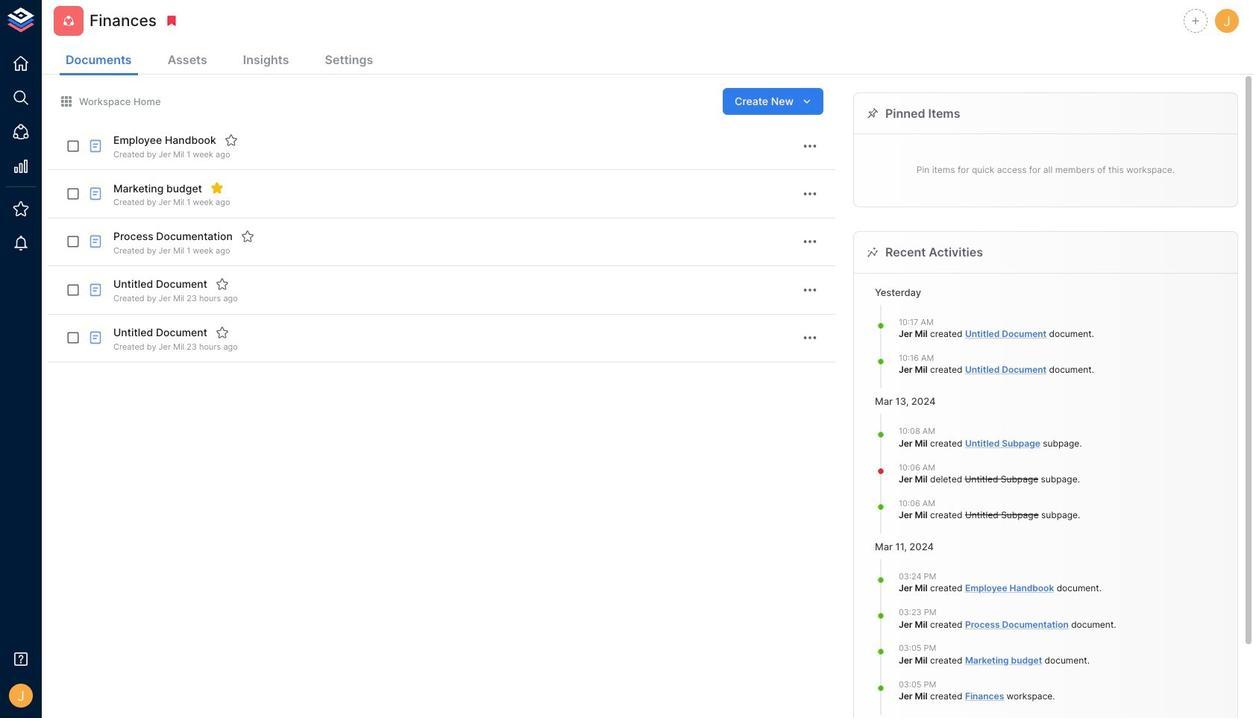 Task type: locate. For each thing, give the bounding box(es) containing it.
favorite image
[[241, 230, 254, 243], [215, 278, 229, 291], [215, 326, 229, 339]]

remove bookmark image
[[165, 14, 178, 28]]

favorite image
[[224, 134, 238, 147]]



Task type: vqa. For each thing, say whether or not it's contained in the screenshot.
first Bookmark image from the top of the page
no



Task type: describe. For each thing, give the bounding box(es) containing it.
2 vertical spatial favorite image
[[215, 326, 229, 339]]

remove favorite image
[[210, 182, 224, 195]]

0 vertical spatial favorite image
[[241, 230, 254, 243]]

1 vertical spatial favorite image
[[215, 278, 229, 291]]



